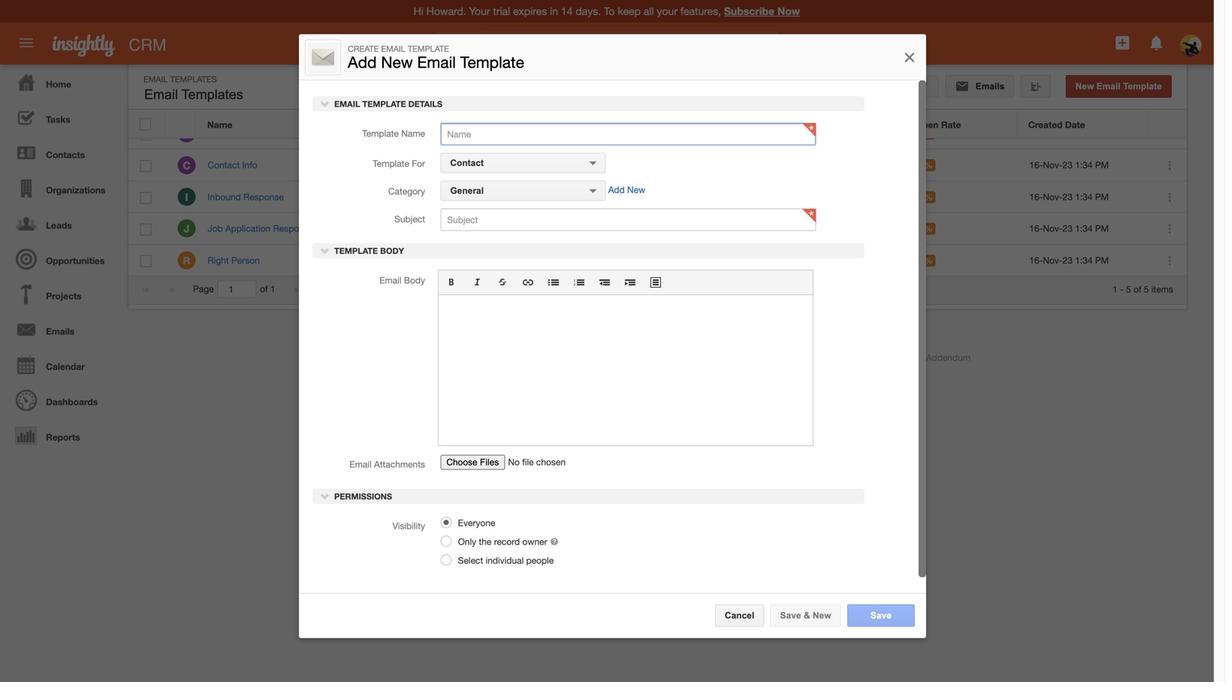 Task type: vqa. For each thing, say whether or not it's contained in the screenshot.
PAGE on the top left of the page
yes



Task type: describe. For each thing, give the bounding box(es) containing it.
dashboards link
[[4, 383, 120, 418]]

16- inside r row
[[1030, 255, 1044, 266]]

thanks for applying... link
[[357, 223, 444, 234]]

new inside new email template link
[[1076, 81, 1095, 91]]

person
[[231, 255, 260, 266]]

page
[[193, 284, 214, 294]]

save & new
[[781, 611, 832, 621]]

owner
[[523, 537, 548, 547]]

contacting
[[402, 192, 445, 202]]

contact cell for r
[[756, 245, 906, 277]]

0 horizontal spatial emails
[[46, 326, 75, 337]]

right person link
[[208, 255, 267, 266]]

point
[[393, 255, 413, 266]]

23 for thanks for connecting
[[1063, 160, 1073, 170]]

created date
[[1029, 119, 1086, 130]]

have
[[388, 128, 407, 139]]

nov- for do you have time to connect?
[[1044, 128, 1063, 139]]

chevron down image for email body
[[320, 246, 331, 256]]

general
[[450, 186, 484, 196]]

applying...
[[402, 223, 444, 234]]

template name
[[362, 128, 425, 139]]

2 of from the left
[[1134, 284, 1142, 294]]

thanks for applying...
[[357, 223, 444, 234]]

email attachments
[[350, 459, 425, 470]]

Search all data.... text field
[[482, 31, 778, 59]]

organizations link
[[4, 171, 120, 206]]

r row
[[129, 245, 1187, 277]]

i row
[[129, 181, 1187, 213]]

row containing name
[[129, 110, 1187, 139]]

name inside add new email template dialog
[[401, 128, 425, 139]]

16-nov-23 1:34 pm for thanks for contacting us.
[[1030, 192, 1110, 202]]

add new link
[[609, 185, 646, 195]]

16-nov-23 1:34 pm for thanks for connecting
[[1030, 160, 1110, 170]]

owner
[[505, 119, 534, 130]]

0% for do you have time to connect?
[[920, 129, 933, 139]]

howard brown for j
[[506, 223, 566, 234]]

howard brown link for j
[[506, 223, 566, 234]]

1:34 for do you have time to connect?
[[1076, 128, 1093, 139]]

none radio inside add new email template dialog
[[441, 536, 452, 547]]

new up subject text field
[[628, 185, 646, 195]]

2 column header from the left
[[1149, 110, 1187, 139]]

1 vertical spatial templates
[[182, 87, 243, 102]]

projects
[[46, 291, 82, 301]]

notifications image
[[1148, 34, 1166, 52]]

policy
[[819, 352, 843, 363]]

16- for thanks for connecting
[[1030, 160, 1044, 170]]

0% inside r row
[[920, 256, 933, 266]]

23 for thanks for contacting us.
[[1063, 192, 1073, 202]]

1 vertical spatial add
[[609, 185, 625, 195]]

16-nov-23 1:34 pm cell for thanks for contacting us.
[[1018, 181, 1150, 213]]

do
[[357, 128, 368, 139]]

connect?
[[440, 128, 478, 139]]

contact button
[[441, 153, 606, 173]]

can
[[357, 255, 373, 266]]

data
[[858, 352, 877, 363]]

template left for
[[373, 158, 410, 169]]

howard for c
[[506, 160, 538, 170]]

contact info link
[[208, 160, 265, 170]]

items
[[1152, 284, 1174, 294]]

add new email template dialog
[[299, 34, 927, 638]]

home link
[[4, 65, 120, 100]]

howard inside r row
[[506, 255, 538, 266]]

application
[[225, 223, 271, 234]]

type
[[809, 119, 829, 130]]

0% cell for do you have time to connect?
[[906, 118, 1018, 150]]

everyone
[[456, 518, 496, 528]]

application inside add new email template dialog
[[438, 270, 814, 447]]

time
[[410, 128, 427, 139]]

sales
[[658, 256, 680, 266]]

Search this list... text field
[[648, 75, 817, 98]]

23 inside r row
[[1063, 255, 1073, 266]]

to for connect?
[[430, 128, 438, 139]]

add inside the create email template add new email template
[[348, 53, 377, 71]]

subscribe now
[[724, 5, 801, 17]]

chevron down image for template name
[[320, 98, 331, 109]]

pm for thanks for applying...
[[1096, 223, 1110, 234]]

cancel button
[[715, 605, 765, 627]]

inbound response
[[208, 192, 284, 202]]

thanks for i
[[357, 192, 386, 202]]

nov- for thanks for contacting us.
[[1044, 192, 1063, 202]]

template down notifications 'icon' on the right top
[[1124, 81, 1163, 91]]

can you point me to the right person? howard brown
[[357, 255, 566, 266]]

the inside add new email template dialog
[[479, 537, 492, 547]]

rate
[[942, 119, 962, 130]]

people
[[527, 555, 554, 566]]

us.
[[447, 192, 459, 202]]

visibility
[[393, 521, 425, 531]]

open
[[916, 119, 939, 130]]

0% cell for thanks for connecting
[[906, 150, 1018, 181]]

privacy
[[787, 352, 816, 363]]

chevron down image
[[320, 491, 331, 502]]

howard brown for i
[[506, 192, 566, 202]]

subscribe
[[724, 5, 775, 17]]

attachments
[[374, 459, 425, 470]]

navigation containing home
[[0, 65, 120, 453]]

0% cell for thanks for contacting us.
[[906, 181, 1018, 213]]

nov- for thanks for connecting
[[1044, 160, 1063, 170]]

inbound
[[208, 192, 241, 202]]

general button
[[441, 181, 606, 201]]

template down the "email template details" at the left
[[362, 128, 399, 139]]

the inside r row
[[441, 255, 454, 266]]

j
[[184, 223, 190, 235]]

1:34 for thanks for contacting us.
[[1076, 192, 1093, 202]]

none file field inside add new email template dialog
[[441, 454, 611, 477]]

16-nov-23 1:34 pm inside r row
[[1030, 255, 1110, 266]]

you for can
[[376, 255, 391, 266]]

c link for cold email
[[178, 124, 196, 142]]

j row
[[129, 213, 1187, 245]]

select
[[458, 555, 483, 566]]

calendar link
[[4, 347, 120, 383]]

connecting
[[402, 160, 447, 170]]

blog
[[423, 352, 442, 363]]

1 c row from the top
[[129, 118, 1187, 150]]

1:34 for thanks for applying...
[[1076, 223, 1093, 234]]

for for j
[[389, 223, 400, 234]]

contact inside r row
[[768, 255, 800, 266]]

opportunities link
[[4, 241, 120, 277]]

now
[[778, 5, 801, 17]]

0 vertical spatial category
[[654, 119, 694, 130]]

pm inside r row
[[1096, 255, 1110, 266]]

cold email
[[208, 128, 251, 139]]

projects link
[[4, 277, 120, 312]]

close image
[[903, 48, 918, 66]]

right person
[[208, 255, 260, 266]]

new email template link
[[1066, 75, 1172, 98]]

job
[[208, 223, 223, 234]]

tasks link
[[4, 100, 120, 135]]

1 - 5 of 5 items
[[1113, 284, 1174, 294]]

hiring
[[658, 224, 682, 234]]

save button
[[848, 605, 915, 627]]

of 1
[[260, 284, 276, 294]]

opportunities
[[46, 256, 105, 266]]

body for template body
[[380, 246, 404, 256]]

save for save
[[871, 611, 892, 621]]

person?
[[477, 255, 510, 266]]

save & new button
[[771, 605, 841, 627]]

1:34 for thanks for connecting
[[1076, 160, 1093, 170]]

email body
[[380, 275, 425, 286]]

brown for j
[[540, 223, 566, 234]]

16- for do you have time to connect?
[[1030, 128, 1044, 139]]

howard for j
[[506, 223, 538, 234]]



Task type: locate. For each thing, give the bounding box(es) containing it.
template left point
[[334, 246, 378, 256]]

3 pm from the top
[[1096, 192, 1110, 202]]

c row up i row
[[129, 118, 1187, 150]]

1 chevron down image from the top
[[320, 98, 331, 109]]

howard brown inside j row
[[506, 223, 566, 234]]

-
[[1121, 284, 1124, 294]]

1 vertical spatial emails link
[[4, 312, 120, 347]]

4 16-nov-23 1:34 pm cell from the top
[[1018, 213, 1150, 245]]

2 0% from the top
[[920, 161, 933, 170]]

job application response
[[208, 223, 314, 234]]

howard right right
[[506, 255, 538, 266]]

howard brown for c
[[506, 160, 566, 170]]

add
[[348, 53, 377, 71], [609, 185, 625, 195]]

c for cold email
[[183, 127, 191, 140]]

1 horizontal spatial save
[[871, 611, 892, 621]]

nov- for thanks for applying...
[[1044, 223, 1063, 234]]

you inside c 'row'
[[371, 128, 386, 139]]

right
[[208, 255, 229, 266]]

howard brown link for c
[[506, 160, 566, 170]]

you inside r row
[[376, 255, 391, 266]]

new email template
[[1076, 81, 1163, 91]]

nov- inside i row
[[1044, 192, 1063, 202]]

4 0% cell from the top
[[906, 213, 1018, 245]]

howard brown link for i
[[506, 192, 566, 202]]

0% cell for thanks for applying...
[[906, 213, 1018, 245]]

1 left -
[[1113, 284, 1118, 294]]

3 howard from the top
[[506, 223, 538, 234]]

2 1:34 from the top
[[1076, 160, 1093, 170]]

howard down general button
[[506, 223, 538, 234]]

23 inside j row
[[1063, 223, 1073, 234]]

2 brown from the top
[[540, 192, 566, 202]]

Name text field
[[441, 123, 816, 145]]

5 left items
[[1145, 284, 1150, 294]]

0 vertical spatial emails
[[974, 81, 1005, 91]]

brown
[[540, 160, 566, 170], [540, 192, 566, 202], [540, 223, 566, 234], [540, 255, 566, 266]]

1 vertical spatial c
[[183, 159, 191, 172]]

body
[[380, 246, 404, 256], [404, 275, 425, 286]]

1 for from the top
[[389, 160, 400, 170]]

chevron down image
[[320, 98, 331, 109], [320, 246, 331, 256]]

3 howard brown link from the top
[[506, 223, 566, 234]]

body for email body
[[404, 275, 425, 286]]

4 23 from the top
[[1063, 223, 1073, 234]]

body down thanks for applying... link
[[380, 246, 404, 256]]

contact info
[[208, 160, 258, 170]]

new up "date"
[[1076, 81, 1095, 91]]

1:34 inside j row
[[1076, 223, 1093, 234]]

contacts
[[46, 150, 85, 160]]

of down right person link
[[260, 284, 268, 294]]

pm inside j row
[[1096, 223, 1110, 234]]

new inside the create email template add new email template
[[381, 53, 413, 71]]

0 vertical spatial body
[[380, 246, 404, 256]]

to inside c 'row'
[[430, 128, 438, 139]]

0 vertical spatial the
[[441, 255, 454, 266]]

howard brown link right right
[[506, 255, 566, 266]]

1 vertical spatial body
[[404, 275, 425, 286]]

2 vertical spatial for
[[389, 223, 400, 234]]

3 for from the top
[[389, 223, 400, 234]]

None checkbox
[[140, 118, 151, 130], [140, 160, 151, 172], [140, 224, 151, 236], [140, 118, 151, 130], [140, 160, 151, 172], [140, 224, 151, 236]]

3 brown from the top
[[540, 223, 566, 234]]

response
[[244, 192, 284, 202], [273, 223, 314, 234]]

0 horizontal spatial 5
[[1127, 284, 1132, 294]]

you right can
[[376, 255, 391, 266]]

howard inside c 'row'
[[506, 160, 538, 170]]

howard brown up general button
[[506, 160, 566, 170]]

column header down email templates button
[[166, 110, 196, 139]]

of
[[260, 284, 268, 294], [1134, 284, 1142, 294]]

0 vertical spatial subject
[[356, 119, 389, 130]]

5 16-nov-23 1:34 pm from the top
[[1030, 255, 1110, 266]]

1 vertical spatial emails
[[46, 326, 75, 337]]

brown for i
[[540, 192, 566, 202]]

you right "do"
[[371, 128, 386, 139]]

0 vertical spatial thanks
[[357, 160, 386, 170]]

new right &
[[813, 611, 832, 621]]

4 0% from the top
[[920, 224, 933, 234]]

2 c link from the top
[[178, 156, 196, 174]]

1 16- from the top
[[1030, 128, 1044, 139]]

1 howard brown from the top
[[506, 160, 566, 170]]

for inside c 'row'
[[389, 160, 400, 170]]

hiring cell
[[644, 213, 756, 245]]

for
[[412, 158, 425, 169]]

0 horizontal spatial of
[[260, 284, 268, 294]]

1 vertical spatial the
[[479, 537, 492, 547]]

j link
[[178, 220, 196, 238]]

template up owner
[[461, 53, 525, 71]]

1 vertical spatial category
[[388, 186, 425, 197]]

c left 'cold' at left top
[[183, 127, 191, 140]]

record
[[494, 537, 520, 547]]

0 vertical spatial for
[[389, 160, 400, 170]]

16-nov-23 1:34 pm cell for thanks for applying...
[[1018, 213, 1150, 245]]

1 1:34 from the top
[[1076, 128, 1093, 139]]

for left for
[[389, 160, 400, 170]]

individual
[[486, 555, 524, 566]]

open rate
[[916, 119, 962, 130]]

only the record owner
[[458, 537, 550, 547]]

1 c link from the top
[[178, 124, 196, 142]]

1 nov- from the top
[[1044, 128, 1063, 139]]

privacy policy
[[787, 352, 843, 363]]

c up i 'link'
[[183, 159, 191, 172]]

1 vertical spatial you
[[376, 255, 391, 266]]

howard down contact button
[[506, 192, 538, 202]]

1 horizontal spatial emails link
[[946, 75, 1015, 98]]

reports link
[[4, 418, 120, 453]]

emails link up the rate
[[946, 75, 1015, 98]]

16-nov-23 1:34 pm cell
[[1018, 118, 1150, 150], [1018, 150, 1150, 181], [1018, 181, 1150, 213], [1018, 213, 1150, 245], [1018, 245, 1150, 277]]

3 16-nov-23 1:34 pm from the top
[[1030, 192, 1110, 202]]

1 pm from the top
[[1096, 128, 1110, 139]]

5 right -
[[1127, 284, 1132, 294]]

emails link down projects
[[4, 312, 120, 347]]

howard for i
[[506, 192, 538, 202]]

1 c from the top
[[183, 127, 191, 140]]

nov- inside j row
[[1044, 223, 1063, 234]]

3 nov- from the top
[[1044, 192, 1063, 202]]

to for the
[[431, 255, 439, 266]]

template left type
[[767, 119, 806, 130]]

16-nov-23 1:34 pm
[[1030, 128, 1110, 139], [1030, 160, 1110, 170], [1030, 192, 1110, 202], [1030, 223, 1110, 234], [1030, 255, 1110, 266]]

1 vertical spatial for
[[389, 192, 400, 202]]

leads link
[[4, 206, 120, 241]]

tasks
[[46, 114, 70, 125]]

the
[[441, 255, 454, 266], [479, 537, 492, 547]]

2 16- from the top
[[1030, 160, 1044, 170]]

5 1:34 from the top
[[1076, 255, 1093, 266]]

4 pm from the top
[[1096, 223, 1110, 234]]

to right time
[[430, 128, 438, 139]]

1 horizontal spatial the
[[479, 537, 492, 547]]

16-nov-23 1:34 pm inside i row
[[1030, 192, 1110, 202]]

16-nov-23 1:34 pm for thanks for applying...
[[1030, 223, 1110, 234]]

the left right
[[441, 255, 454, 266]]

howard inside j row
[[506, 223, 538, 234]]

2 howard brown link from the top
[[506, 192, 566, 202]]

howard brown link up general button
[[506, 160, 566, 170]]

1 of from the left
[[260, 284, 268, 294]]

thanks for connecting link
[[357, 160, 447, 170]]

None radio
[[441, 536, 452, 547]]

do you have time to connect? link
[[357, 128, 478, 139]]

row group
[[129, 118, 1187, 277]]

4 16-nov-23 1:34 pm from the top
[[1030, 223, 1110, 234]]

1 howard brown link from the top
[[506, 160, 566, 170]]

0 horizontal spatial subject
[[356, 119, 389, 130]]

brown inside c 'row'
[[540, 160, 566, 170]]

cell
[[495, 118, 644, 150], [644, 118, 756, 150], [756, 118, 906, 150], [644, 150, 756, 181], [756, 150, 906, 181], [644, 181, 756, 213], [756, 181, 906, 213]]

for inside j row
[[389, 223, 400, 234]]

0 horizontal spatial save
[[781, 611, 802, 621]]

template up template name
[[363, 99, 406, 109]]

response inside j row
[[273, 223, 314, 234]]

1 23 from the top
[[1063, 128, 1073, 139]]

1 horizontal spatial emails
[[974, 81, 1005, 91]]

crm
[[129, 35, 166, 54]]

1 save from the left
[[781, 611, 802, 621]]

16- for thanks for contacting us.
[[1030, 192, 1044, 202]]

right
[[457, 255, 475, 266]]

5 nov- from the top
[[1044, 255, 1063, 266]]

0 vertical spatial chevron down image
[[320, 98, 331, 109]]

0% for thanks for connecting
[[920, 161, 933, 170]]

contact inside j row
[[768, 223, 800, 234]]

contact inside button
[[450, 158, 484, 168]]

howard brown down contact button
[[506, 192, 566, 202]]

leads
[[46, 220, 72, 231]]

3 16- from the top
[[1030, 192, 1044, 202]]

pm for thanks for contacting us.
[[1096, 192, 1110, 202]]

1 1 from the left
[[271, 284, 276, 294]]

16-nov-23 1:34 pm for do you have time to connect?
[[1030, 128, 1110, 139]]

c row up add new
[[129, 150, 1187, 181]]

chevron down image left can
[[320, 246, 331, 256]]

3 0% from the top
[[920, 192, 933, 202]]

0% inside i row
[[920, 192, 933, 202]]

dashboards
[[46, 397, 98, 407]]

select individual people
[[456, 555, 554, 566]]

0 vertical spatial add
[[348, 53, 377, 71]]

1 vertical spatial subject
[[395, 214, 425, 224]]

0%
[[920, 129, 933, 139], [920, 161, 933, 170], [920, 192, 933, 202], [920, 224, 933, 234], [920, 256, 933, 266]]

2 0% cell from the top
[[906, 150, 1018, 181]]

body down me
[[404, 275, 425, 286]]

0 vertical spatial c
[[183, 127, 191, 140]]

for left contacting
[[389, 192, 400, 202]]

template type
[[767, 119, 829, 130]]

2 howard from the top
[[506, 192, 538, 202]]

thanks for c
[[357, 160, 386, 170]]

c link for contact info
[[178, 156, 196, 174]]

3 16-nov-23 1:34 pm cell from the top
[[1018, 181, 1150, 213]]

16-nov-23 1:34 pm inside j row
[[1030, 223, 1110, 234]]

brown inside r row
[[540, 255, 566, 266]]

4 1:34 from the top
[[1076, 223, 1093, 234]]

2 16-nov-23 1:34 pm cell from the top
[[1018, 150, 1150, 181]]

template up details
[[408, 44, 449, 54]]

to inside r row
[[431, 255, 439, 266]]

1 vertical spatial chevron down image
[[320, 246, 331, 256]]

the right only
[[479, 537, 492, 547]]

2 nov- from the top
[[1044, 160, 1063, 170]]

add up subject text field
[[609, 185, 625, 195]]

None file field
[[441, 454, 611, 477]]

save left &
[[781, 611, 802, 621]]

5 16-nov-23 1:34 pm cell from the top
[[1018, 245, 1150, 277]]

for
[[389, 160, 400, 170], [389, 192, 400, 202], [389, 223, 400, 234]]

4 brown from the top
[[540, 255, 566, 266]]

1 contact cell from the top
[[756, 213, 906, 245]]

16- inside j row
[[1030, 223, 1044, 234]]

1 16-nov-23 1:34 pm cell from the top
[[1018, 118, 1150, 150]]

column header
[[166, 110, 196, 139], [1149, 110, 1187, 139]]

howard brown link for r
[[506, 255, 566, 266]]

sales cell
[[644, 245, 756, 277]]

category down "thanks for connecting" link
[[388, 186, 425, 197]]

2 chevron down image from the top
[[320, 246, 331, 256]]

c row
[[129, 118, 1187, 150], [129, 150, 1187, 181]]

16-nov-23 1:34 pm cell for do you have time to connect?
[[1018, 118, 1150, 150]]

save
[[781, 611, 802, 621], [871, 611, 892, 621]]

for inside i row
[[389, 192, 400, 202]]

16- inside i row
[[1030, 192, 1044, 202]]

4 16- from the top
[[1030, 223, 1044, 234]]

blog link
[[423, 352, 442, 363]]

template for
[[373, 158, 425, 169]]

add new
[[609, 185, 646, 195]]

response up job application response link
[[244, 192, 284, 202]]

can you point me to the right person? link
[[357, 255, 510, 266]]

category inside add new email template dialog
[[388, 186, 425, 197]]

16- for thanks for applying...
[[1030, 223, 1044, 234]]

1 horizontal spatial 5
[[1145, 284, 1150, 294]]

2 1 from the left
[[1113, 284, 1118, 294]]

1 horizontal spatial add
[[609, 185, 625, 195]]

4 nov- from the top
[[1044, 223, 1063, 234]]

0 vertical spatial response
[[244, 192, 284, 202]]

2 c row from the top
[[129, 150, 1187, 181]]

1 16-nov-23 1:34 pm from the top
[[1030, 128, 1110, 139]]

3 23 from the top
[[1063, 192, 1073, 202]]

c link up i 'link'
[[178, 156, 196, 174]]

4 howard brown link from the top
[[506, 255, 566, 266]]

3 0% cell from the top
[[906, 181, 1018, 213]]

2 thanks from the top
[[357, 192, 386, 202]]

5 16- from the top
[[1030, 255, 1044, 266]]

1 0% from the top
[[920, 129, 933, 139]]

brown down contact button
[[540, 192, 566, 202]]

organizations
[[46, 185, 106, 195]]

c for contact info
[[183, 159, 191, 172]]

1 vertical spatial to
[[431, 255, 439, 266]]

contact inside c 'row'
[[208, 160, 240, 170]]

processing
[[879, 352, 924, 363]]

1:34 inside r row
[[1076, 255, 1093, 266]]

brown inside j row
[[540, 223, 566, 234]]

2 save from the left
[[871, 611, 892, 621]]

to right me
[[431, 255, 439, 266]]

1 vertical spatial c link
[[178, 156, 196, 174]]

email templates email templates
[[144, 74, 243, 102]]

0% inside j row
[[920, 224, 933, 234]]

contacts link
[[4, 135, 120, 171]]

brown for c
[[540, 160, 566, 170]]

2 for from the top
[[389, 192, 400, 202]]

1 thanks from the top
[[357, 160, 386, 170]]

application
[[438, 270, 814, 447]]

16-
[[1030, 128, 1044, 139], [1030, 160, 1044, 170], [1030, 192, 1044, 202], [1030, 223, 1044, 234], [1030, 255, 1044, 266]]

23 inside i row
[[1063, 192, 1073, 202]]

thanks for contacting us. link
[[357, 192, 459, 202]]

23 for do you have time to connect?
[[1063, 128, 1073, 139]]

3 1:34 from the top
[[1076, 192, 1093, 202]]

this record will only be visible to its creator and administrators. image
[[550, 537, 559, 547]]

howard
[[506, 160, 538, 170], [506, 192, 538, 202], [506, 223, 538, 234], [506, 255, 538, 266]]

brown inside i row
[[540, 192, 566, 202]]

1 column header from the left
[[166, 110, 196, 139]]

2 contact cell from the top
[[756, 245, 906, 277]]

toolbar
[[439, 271, 813, 296]]

2 howard brown from the top
[[506, 192, 566, 202]]

1 horizontal spatial 1
[[1113, 284, 1118, 294]]

calendar
[[46, 362, 85, 372]]

save inside button
[[781, 611, 802, 621]]

None checkbox
[[140, 128, 151, 140], [140, 192, 151, 204], [140, 255, 151, 267], [140, 128, 151, 140], [140, 192, 151, 204], [140, 255, 151, 267]]

email template details
[[332, 99, 443, 109]]

thanks up template body
[[357, 223, 386, 234]]

subject inside add new email template dialog
[[395, 214, 425, 224]]

1 vertical spatial thanks
[[357, 192, 386, 202]]

date
[[1066, 119, 1086, 130]]

new inside save & new button
[[813, 611, 832, 621]]

2 c from the top
[[183, 159, 191, 172]]

1 down job application response link
[[271, 284, 276, 294]]

contact cell
[[756, 213, 906, 245], [756, 245, 906, 277]]

1 5 from the left
[[1127, 284, 1132, 294]]

brown right person?
[[540, 255, 566, 266]]

1 howard from the top
[[506, 160, 538, 170]]

0 vertical spatial templates
[[170, 74, 217, 84]]

2 pm from the top
[[1096, 160, 1110, 170]]

thanks inside j row
[[357, 223, 386, 234]]

inbound response link
[[208, 192, 291, 202]]

brown down general button
[[540, 223, 566, 234]]

of right -
[[1134, 284, 1142, 294]]

1 vertical spatial response
[[273, 223, 314, 234]]

response inside i row
[[244, 192, 284, 202]]

0% for thanks for applying...
[[920, 224, 933, 234]]

pm for thanks for connecting
[[1096, 160, 1110, 170]]

howard inside i row
[[506, 192, 538, 202]]

4 howard from the top
[[506, 255, 538, 266]]

1 horizontal spatial category
[[654, 119, 694, 130]]

job application response link
[[208, 223, 321, 234]]

0 horizontal spatial the
[[441, 255, 454, 266]]

r
[[183, 254, 191, 267]]

thanks up thanks for applying... link
[[357, 192, 386, 202]]

0 vertical spatial to
[[430, 128, 438, 139]]

None radio
[[441, 517, 452, 528], [441, 555, 452, 566], [441, 517, 452, 528], [441, 555, 452, 566]]

5 23 from the top
[[1063, 255, 1073, 266]]

1 0% cell from the top
[[906, 118, 1018, 150]]

16-nov-23 1:34 pm cell for thanks for connecting
[[1018, 150, 1150, 181]]

category down the search this list... text field
[[654, 119, 694, 130]]

column header down new email template link
[[1149, 110, 1187, 139]]

pm inside i row
[[1096, 192, 1110, 202]]

i link
[[178, 188, 196, 206]]

save for save & new
[[781, 611, 802, 621]]

howard up general button
[[506, 160, 538, 170]]

do you have time to connect?
[[357, 128, 478, 139]]

thanks for j
[[357, 223, 386, 234]]

create email template add new email template
[[348, 44, 525, 71]]

1 horizontal spatial column header
[[1149, 110, 1187, 139]]

0 vertical spatial howard brown
[[506, 160, 566, 170]]

5 pm from the top
[[1096, 255, 1110, 266]]

email inside c 'row'
[[229, 128, 251, 139]]

howard brown down general button
[[506, 223, 566, 234]]

save right &
[[871, 611, 892, 621]]

add up the "email template details" at the left
[[348, 53, 377, 71]]

pm
[[1096, 128, 1110, 139], [1096, 160, 1110, 170], [1096, 192, 1110, 202], [1096, 223, 1110, 234], [1096, 255, 1110, 266]]

save inside button
[[871, 611, 892, 621]]

row
[[129, 110, 1187, 139]]

1
[[271, 284, 276, 294], [1113, 284, 1118, 294]]

0 horizontal spatial name
[[207, 119, 233, 130]]

subject down the "email template details" at the left
[[356, 119, 389, 130]]

howard brown link down general button
[[506, 223, 566, 234]]

for for i
[[389, 192, 400, 202]]

0 vertical spatial you
[[371, 128, 386, 139]]

brown up general button
[[540, 160, 566, 170]]

info
[[242, 160, 258, 170]]

contact cell for j
[[756, 213, 906, 245]]

2 vertical spatial thanks
[[357, 223, 386, 234]]

template body
[[332, 246, 404, 256]]

pm for do you have time to connect?
[[1096, 128, 1110, 139]]

0 vertical spatial c link
[[178, 124, 196, 142]]

howard brown
[[506, 160, 566, 170], [506, 192, 566, 202], [506, 223, 566, 234]]

2 vertical spatial howard brown
[[506, 223, 566, 234]]

1 horizontal spatial of
[[1134, 284, 1142, 294]]

1 horizontal spatial subject
[[395, 214, 425, 224]]

howard brown link
[[506, 160, 566, 170], [506, 192, 566, 202], [506, 223, 566, 234], [506, 255, 566, 266]]

howard brown link down contact button
[[506, 192, 566, 202]]

2 5 from the left
[[1145, 284, 1150, 294]]

0 vertical spatial emails link
[[946, 75, 1015, 98]]

1 brown from the top
[[540, 160, 566, 170]]

c
[[183, 127, 191, 140], [183, 159, 191, 172]]

chevron down image left the "email template details" at the left
[[320, 98, 331, 109]]

2 16-nov-23 1:34 pm from the top
[[1030, 160, 1110, 170]]

0% for thanks for contacting us.
[[920, 192, 933, 202]]

0 horizontal spatial 1
[[271, 284, 276, 294]]

howard brown inside i row
[[506, 192, 566, 202]]

cancel
[[725, 611, 755, 621]]

thanks down "do"
[[357, 160, 386, 170]]

subject down thanks for contacting us. link
[[395, 214, 425, 224]]

cold
[[208, 128, 227, 139]]

0 horizontal spatial add
[[348, 53, 377, 71]]

3 howard brown from the top
[[506, 223, 566, 234]]

emails
[[974, 81, 1005, 91], [46, 326, 75, 337]]

row group containing c
[[129, 118, 1187, 277]]

email
[[381, 44, 406, 54], [418, 53, 456, 71], [144, 74, 168, 84], [1097, 81, 1121, 91], [144, 87, 178, 102], [334, 99, 360, 109], [229, 128, 251, 139], [380, 275, 402, 286], [350, 459, 372, 470]]

0 horizontal spatial emails link
[[4, 312, 120, 347]]

navigation
[[0, 65, 120, 453]]

create
[[348, 44, 379, 54]]

toolbar inside add new email template dialog
[[439, 271, 813, 296]]

new right create
[[381, 53, 413, 71]]

23 for thanks for applying...
[[1063, 223, 1073, 234]]

1 vertical spatial howard brown
[[506, 192, 566, 202]]

for for c
[[389, 160, 400, 170]]

5 0% from the top
[[920, 256, 933, 266]]

2 23 from the top
[[1063, 160, 1073, 170]]

nov- inside r row
[[1044, 255, 1063, 266]]

to
[[430, 128, 438, 139], [431, 255, 439, 266]]

1:34 inside i row
[[1076, 192, 1093, 202]]

you for do
[[371, 128, 386, 139]]

c link left 'cold' at left top
[[178, 124, 196, 142]]

c link
[[178, 124, 196, 142], [178, 156, 196, 174]]

reports
[[46, 432, 80, 443]]

0 horizontal spatial category
[[388, 186, 425, 197]]

response right 'application'
[[273, 223, 314, 234]]

0% cell
[[906, 118, 1018, 150], [906, 150, 1018, 181], [906, 181, 1018, 213], [906, 213, 1018, 245], [906, 245, 1018, 277]]

data processing addendum link
[[858, 352, 971, 363]]

3 thanks from the top
[[357, 223, 386, 234]]

data processing addendum
[[858, 352, 971, 363]]

5 0% cell from the top
[[906, 245, 1018, 277]]

0 horizontal spatial column header
[[166, 110, 196, 139]]

contact
[[450, 158, 484, 168], [208, 160, 240, 170], [768, 223, 800, 234], [768, 255, 800, 266]]

Subject text field
[[441, 209, 816, 231]]

1 horizontal spatial name
[[401, 128, 425, 139]]

for left "applying..."
[[389, 223, 400, 234]]

nov-
[[1044, 128, 1063, 139], [1044, 160, 1063, 170], [1044, 192, 1063, 202], [1044, 223, 1063, 234], [1044, 255, 1063, 266]]

thanks inside i row
[[357, 192, 386, 202]]

i
[[185, 191, 188, 203]]



